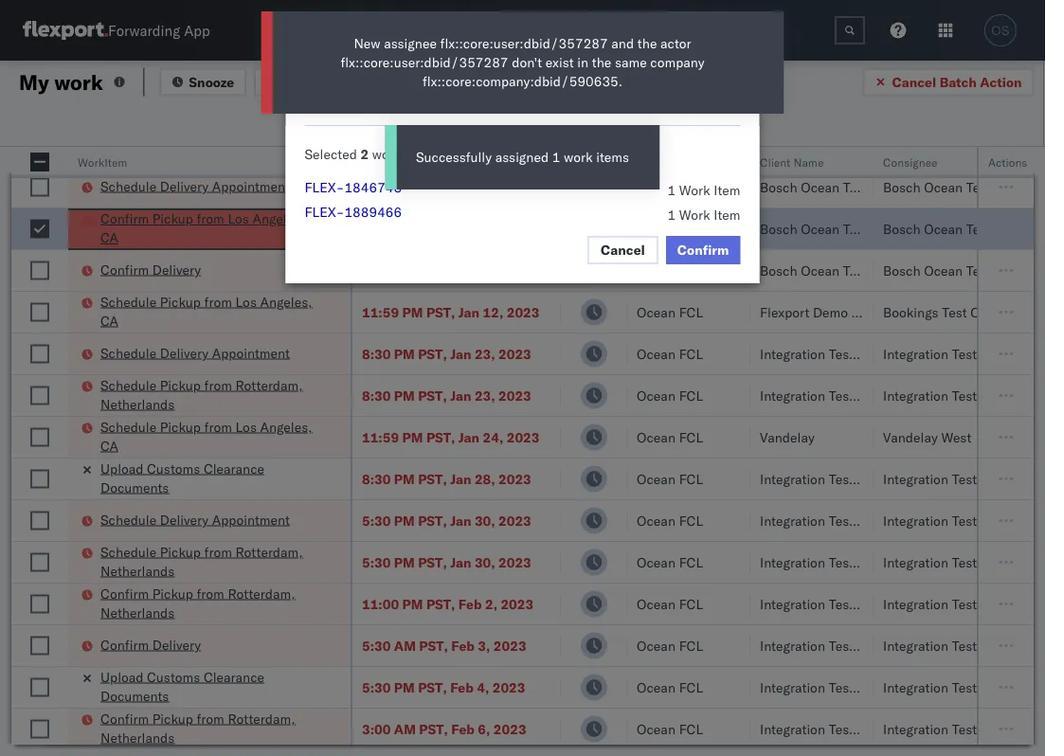Task type: locate. For each thing, give the bounding box(es) containing it.
items
[[405, 146, 438, 162], [596, 149, 629, 165]]

4 ca from the top
[[100, 437, 118, 454]]

2 vertical spatial dec
[[450, 220, 475, 237]]

delivery
[[160, 178, 209, 194], [152, 261, 201, 278], [160, 344, 209, 361], [160, 511, 209, 528], [152, 636, 201, 653]]

None checkbox
[[30, 136, 49, 155], [30, 178, 49, 197], [30, 219, 49, 238], [30, 261, 49, 280], [30, 303, 49, 322], [30, 344, 49, 363], [30, 469, 49, 488], [30, 553, 49, 572], [30, 720, 49, 739], [30, 136, 49, 155], [30, 178, 49, 197], [30, 219, 49, 238], [30, 261, 49, 280], [30, 303, 49, 322], [30, 344, 49, 363], [30, 469, 49, 488], [30, 553, 49, 572], [30, 720, 49, 739]]

pickup inside confirm pickup from los angeles, ca
[[152, 210, 193, 227]]

2 confirm delivery button from the top
[[100, 635, 201, 656]]

11:59 down deadline
[[362, 179, 399, 195]]

netherlands for 5:30 pm pst, jan 30, 2023
[[100, 562, 175, 579]]

2 confirm pickup from rotterdam, netherlands from the top
[[100, 710, 295, 746]]

customs for 8:30
[[147, 460, 200, 477]]

confirm delivery button for bosch ocean test
[[100, 260, 201, 281]]

1 work item down mode button
[[667, 182, 740, 199]]

2 8:30 pm pst, jan 23, 2023 from the top
[[362, 387, 531, 404]]

los inside confirm pickup from los angeles, ca
[[228, 210, 249, 227]]

am right 3:00
[[394, 721, 416, 737]]

2 schedule pickup from los angeles, ca link from the top
[[100, 292, 326, 330]]

0 vertical spatial assign
[[390, 73, 433, 90]]

feb left 2,
[[458, 596, 482, 612]]

4 ocean fcl from the top
[[637, 262, 703, 279]]

assign down "reassign" at the top left of the page
[[305, 96, 348, 112]]

1 schedule from the top
[[100, 126, 156, 143]]

0 vertical spatial documents
[[100, 479, 169, 496]]

forwarding
[[108, 21, 180, 39]]

consignee
[[883, 155, 938, 169], [852, 304, 915, 320], [971, 304, 1034, 320]]

0 vertical spatial 30,
[[475, 512, 495, 529]]

netherlands for 8:30 pm pst, jan 23, 2023
[[100, 396, 175, 412]]

schedule pickup from los angeles, ca link
[[100, 126, 326, 163], [100, 292, 326, 330], [100, 417, 326, 455]]

1 vertical spatial clearance
[[204, 668, 264, 685]]

2 11:59 pm pst, dec 13, 2022 from the top
[[362, 179, 543, 195]]

bosch
[[760, 137, 797, 153], [883, 137, 921, 153], [760, 179, 797, 195], [883, 179, 921, 195], [760, 220, 797, 237], [883, 220, 921, 237], [760, 262, 797, 279], [883, 262, 921, 279]]

11:59 up deadline
[[362, 137, 399, 153]]

work right my
[[54, 69, 103, 95]]

1 vertical spatial flex-
[[305, 204, 344, 220]]

1 horizontal spatial 2
[[456, 146, 464, 162]]

6 schedule from the top
[[100, 418, 156, 435]]

pm right 11:00
[[402, 596, 423, 612]]

reassign
[[284, 73, 341, 90]]

account
[[980, 345, 1030, 362], [980, 387, 1030, 404], [980, 470, 1030, 487], [980, 512, 1030, 529], [980, 554, 1030, 570], [980, 596, 1030, 612], [980, 637, 1030, 654], [980, 679, 1030, 695], [980, 721, 1030, 737]]

los for 11:59 pm pst, jan 12, 2023
[[235, 293, 257, 310]]

assignee
[[391, 35, 444, 52]]

0 vertical spatial am
[[394, 637, 416, 654]]

4 account from the top
[[980, 512, 1030, 529]]

feb for 3,
[[451, 637, 475, 654]]

2022 down assigned
[[502, 220, 535, 237]]

from for 11:59 pm pst, jan 12, 2023
[[204, 293, 232, 310]]

1 vertical spatial in
[[441, 146, 452, 162]]

2 vertical spatial appointment
[[212, 511, 290, 528]]

to down assignee
[[436, 73, 449, 90]]

in
[[585, 54, 596, 71], [441, 146, 452, 162]]

5:30 up 11:00
[[362, 554, 391, 570]]

delivery for 5:30 am pst, feb 3, 2023
[[152, 636, 201, 653]]

2023 right 3,
[[494, 637, 526, 654]]

0 vertical spatial schedule delivery appointment
[[100, 178, 290, 194]]

1 confirm pickup from rotterdam, netherlands button from the top
[[100, 584, 326, 624]]

0 vertical spatial 1 work item
[[667, 182, 740, 199]]

flex- down flex-1846748 link
[[305, 204, 344, 220]]

2 schedule pickup from los angeles, ca button from the top
[[100, 292, 326, 332]]

jan up 11:00 pm pst, feb 2, 2023
[[450, 554, 471, 570]]

feb for 6,
[[451, 721, 475, 737]]

None checkbox
[[30, 153, 49, 171], [30, 386, 49, 405], [30, 428, 49, 447], [30, 511, 49, 530], [30, 595, 49, 614], [30, 636, 49, 655], [30, 678, 49, 697], [30, 153, 49, 171], [30, 386, 49, 405], [30, 428, 49, 447], [30, 511, 49, 530], [30, 595, 49, 614], [30, 636, 49, 655], [30, 678, 49, 697]]

8:30 down 11:59 pm pst, jan 12, 2023
[[362, 345, 391, 362]]

1 vertical spatial confirm pickup from rotterdam, netherlands button
[[100, 709, 326, 749]]

upload customs clearance documents for 8:30 pm pst, jan 28, 2023
[[100, 460, 264, 496]]

pm up 8:30 pm pst, jan 28, 2023
[[402, 429, 423, 445]]

dec left assigned
[[458, 137, 483, 153]]

consignee right demo
[[852, 304, 915, 320]]

schedule
[[100, 126, 156, 143], [100, 178, 156, 194], [100, 293, 156, 310], [100, 344, 156, 361], [100, 377, 156, 393], [100, 418, 156, 435], [100, 511, 156, 528], [100, 543, 156, 560]]

2 vertical spatial 8:30
[[362, 470, 391, 487]]

2
[[361, 146, 369, 162], [456, 146, 464, 162]]

0 vertical spatial 23,
[[478, 220, 499, 237]]

item down mode button
[[714, 182, 740, 199]]

28,
[[475, 470, 495, 487]]

1 vertical spatial schedule pickup from los angeles, ca button
[[100, 292, 326, 332]]

cancel for cancel batch action
[[892, 73, 936, 90]]

1 vertical spatial snooze
[[570, 155, 608, 169]]

0 vertical spatial 1
[[552, 149, 560, 165]]

assign to me
[[390, 73, 471, 90], [305, 96, 386, 112]]

1 upload from the top
[[100, 460, 143, 477]]

vandelay
[[760, 429, 815, 445], [883, 429, 938, 445]]

2 vertical spatial schedule delivery appointment button
[[100, 510, 290, 531]]

jan up 11:59 pm pst, jan 24, 2023
[[450, 387, 471, 404]]

from for 11:59 pm pst, dec 13, 2022
[[204, 126, 232, 143]]

1 vertical spatial customs
[[147, 668, 200, 685]]

8:30 down 11:59 pm pst, jan 24, 2023
[[362, 470, 391, 487]]

1 horizontal spatial to
[[436, 73, 449, 90]]

flex- down the selected
[[305, 179, 344, 196]]

schedule pickup from los angeles, ca for 11:59 pm pst, jan 12, 2023
[[100, 293, 312, 329]]

2 vertical spatial schedule delivery appointment
[[100, 511, 290, 528]]

0 vertical spatial cancel
[[892, 73, 936, 90]]

6 - from the top
[[1034, 596, 1042, 612]]

dec for schedule delivery appointment
[[458, 179, 483, 195]]

rotterdam, for 11:00 pm pst, feb 2, 2023
[[228, 585, 295, 602]]

2 upload customs clearance documents link from the top
[[100, 668, 326, 705]]

0 horizontal spatial the
[[599, 54, 619, 71]]

ocean
[[637, 137, 676, 153], [801, 137, 840, 153], [924, 137, 963, 153], [637, 179, 676, 195], [801, 179, 840, 195], [924, 179, 963, 195], [637, 220, 676, 237], [801, 220, 840, 237], [924, 220, 963, 237], [637, 262, 676, 279], [801, 262, 840, 279], [924, 262, 963, 279], [637, 304, 676, 320], [637, 345, 676, 362], [637, 387, 676, 404], [637, 429, 676, 445], [637, 470, 676, 487], [637, 512, 676, 529], [637, 554, 676, 570], [637, 596, 676, 612], [637, 637, 676, 654], [637, 679, 676, 695], [637, 721, 676, 737]]

2 vandelay from the left
[[883, 429, 938, 445]]

schedule pickup from rotterdam, netherlands link
[[100, 376, 326, 414], [100, 542, 326, 580]]

2 confirm pickup from rotterdam, netherlands button from the top
[[100, 709, 326, 749]]

1 vertical spatial confirm delivery button
[[100, 635, 201, 656]]

assign to me button
[[361, 68, 484, 96]]

2023 down 8:30 pm pst, jan 28, 2023
[[498, 512, 531, 529]]

0 vertical spatial the
[[645, 35, 664, 52]]

schedule pickup from rotterdam, netherlands link for 8:30 pm pst, jan 23, 2023
[[100, 376, 326, 414]]

my
[[19, 69, 49, 95]]

1 flex- from the top
[[305, 179, 344, 196]]

1 vertical spatial confirm delivery
[[100, 636, 201, 653]]

schedule delivery appointment link
[[100, 177, 290, 196], [100, 343, 290, 362], [100, 510, 290, 529]]

schedule pickup from rotterdam, netherlands link for 5:30 pm pst, jan 30, 2023
[[100, 542, 326, 580]]

11:59 pm pst, dec 13, 2022 down deadline button
[[362, 179, 543, 195]]

1 for 1889466
[[667, 207, 676, 223]]

1 vertical spatial upload customs clearance documents link
[[100, 668, 326, 705]]

0 vertical spatial dec
[[458, 137, 483, 153]]

cancel inside button
[[892, 73, 936, 90]]

snooze down 'app'
[[189, 73, 234, 90]]

cancel left batch
[[892, 73, 936, 90]]

23, down 12,
[[475, 345, 495, 362]]

8:30 pm pst, jan 23, 2023 up 11:59 pm pst, jan 24, 2023
[[362, 387, 531, 404]]

2 vertical spatial 1
[[667, 207, 676, 223]]

3 integration test account -  from the top
[[883, 470, 1045, 487]]

1 vertical spatial 13,
[[487, 179, 507, 195]]

2 schedule pickup from rotterdam, netherlands link from the top
[[100, 542, 326, 580]]

9 integration from the top
[[883, 721, 948, 737]]

2 ca from the top
[[100, 229, 118, 246]]

0 horizontal spatial assign
[[305, 96, 348, 112]]

schedule delivery appointment for 8:30 pm pst, jan 23, 2023
[[100, 344, 290, 361]]

1 down mode button
[[667, 182, 676, 199]]

1 for 1846748
[[667, 182, 676, 199]]

1 horizontal spatial me
[[452, 73, 471, 90]]

1 vertical spatial item
[[714, 207, 740, 223]]

confirm pickup from rotterdam, netherlands button
[[100, 584, 326, 624], [100, 709, 326, 749]]

1 vertical spatial schedule pickup from los angeles, ca link
[[100, 292, 326, 330]]

to up the selected
[[351, 96, 364, 112]]

3 schedule pickup from los angeles, ca button from the top
[[100, 417, 326, 457]]

1 netherlands from the top
[[100, 396, 175, 412]]

1 13, from the top
[[487, 137, 507, 153]]

0 vertical spatial 2022
[[510, 137, 543, 153]]

cancel left confirm button
[[601, 242, 645, 258]]

1 confirm pickup from rotterdam, netherlands link from the top
[[100, 584, 326, 622]]

5:30 pm pst, jan 30, 2023 down 8:30 pm pst, jan 28, 2023
[[362, 512, 531, 529]]

0 vertical spatial confirm delivery button
[[100, 260, 201, 281]]

confirm delivery link
[[100, 260, 201, 279], [100, 635, 201, 654]]

selected
[[305, 146, 357, 162]]

customs
[[147, 460, 200, 477], [147, 668, 200, 685]]

0 vertical spatial snooze
[[189, 73, 234, 90]]

11:59 pm pst, dec 13, 2022 up deadline
[[362, 137, 543, 153]]

0 vertical spatial schedule pickup from rotterdam, netherlands
[[100, 377, 303, 412]]

0 vertical spatial schedule pickup from los angeles, ca link
[[100, 126, 326, 163]]

flexport demo consignee
[[760, 304, 915, 320]]

3 ca from the top
[[100, 312, 118, 329]]

dec for schedule pickup from los angeles, ca
[[458, 137, 483, 153]]

1 vertical spatial schedule delivery appointment button
[[100, 343, 290, 364]]

demo
[[813, 304, 848, 320]]

1 schedule pickup from los angeles, ca button from the top
[[100, 126, 326, 165]]

from inside confirm pickup from los angeles, ca
[[197, 210, 224, 227]]

pm down selected 2 work items in 2 shipments.
[[402, 179, 423, 195]]

angeles, inside confirm pickup from los angeles, ca
[[252, 210, 305, 227]]

schedule pickup from rotterdam, netherlands for 8:30 pm pst, jan 23, 2023
[[100, 377, 303, 412]]

12,
[[483, 304, 503, 320]]

1 vertical spatial cancel
[[601, 242, 645, 258]]

vandelay for vandelay
[[760, 429, 815, 445]]

to inside the assign to me button
[[436, 73, 449, 90]]

angeles, for 11:59 pm pst, jan 12, 2023
[[260, 293, 312, 310]]

0 horizontal spatial me
[[367, 96, 386, 112]]

pickup for 11:00 pm pst, feb 2, 2023
[[152, 585, 193, 602]]

2 5:30 from the top
[[362, 554, 391, 570]]

item for flex-1846748
[[714, 182, 740, 199]]

resize handle column header
[[45, 147, 68, 756], [328, 147, 351, 756], [538, 147, 561, 756], [605, 147, 627, 756], [728, 147, 750, 756], [851, 147, 874, 756], [1011, 147, 1034, 756]]

2 netherlands from the top
[[100, 562, 175, 579]]

my work
[[19, 69, 103, 95]]

shipments.
[[467, 146, 534, 162]]

0 vertical spatial customs
[[147, 460, 200, 477]]

10 ocean fcl from the top
[[637, 512, 703, 529]]

3:00 am pst, feb 6, 2023
[[362, 721, 526, 737]]

schedule pickup from los angeles, ca
[[100, 126, 312, 162], [100, 293, 312, 329], [100, 418, 312, 454]]

am for 5:30
[[394, 637, 416, 654]]

1 vertical spatial 5:30 pm pst, jan 30, 2023
[[362, 554, 531, 570]]

5:30 pm pst, jan 30, 2023
[[362, 512, 531, 529], [362, 554, 531, 570]]

1 vertical spatial documents
[[100, 687, 169, 704]]

2 right the selected
[[361, 146, 369, 162]]

schedule pickup from los angeles, ca link for 11:59 pm pst, dec 13, 2022
[[100, 126, 326, 163]]

confirm delivery button
[[100, 260, 201, 281], [100, 635, 201, 656]]

rotterdam, for 5:30 pm pst, jan 30, 2023
[[235, 543, 303, 560]]

pst,
[[426, 137, 455, 153], [426, 179, 455, 195], [418, 220, 447, 237], [426, 304, 455, 320], [418, 345, 447, 362], [418, 387, 447, 404], [426, 429, 455, 445], [418, 470, 447, 487], [418, 512, 447, 529], [418, 554, 447, 570], [426, 596, 455, 612], [419, 637, 448, 654], [418, 679, 447, 695], [419, 721, 448, 737]]

1 ocean fcl from the top
[[637, 137, 703, 153]]

3 schedule delivery appointment from the top
[[100, 511, 290, 528]]

pst, up 5:30 pm pst, feb 4, 2023
[[419, 637, 448, 654]]

the
[[645, 35, 664, 52], [599, 54, 619, 71]]

0 vertical spatial schedule pickup from los angeles, ca button
[[100, 126, 326, 165]]

0 vertical spatial work
[[679, 182, 710, 199]]

batch
[[940, 73, 977, 90]]

2023
[[507, 304, 540, 320], [498, 345, 531, 362], [498, 387, 531, 404], [507, 429, 540, 445], [498, 470, 531, 487], [498, 512, 531, 529], [498, 554, 531, 570], [501, 596, 534, 612], [494, 637, 526, 654], [492, 679, 525, 695], [494, 721, 526, 737]]

2 schedule pickup from rotterdam, netherlands button from the top
[[100, 542, 326, 582]]

2 confirm pickup from rotterdam, netherlands link from the top
[[100, 709, 326, 747]]

3 account from the top
[[980, 470, 1030, 487]]

0 vertical spatial to
[[436, 73, 449, 90]]

upload customs clearance documents link for 5:30 pm pst, feb 4, 2023
[[100, 668, 326, 705]]

successfully assigned 1 work items
[[416, 149, 629, 165]]

angeles, for 11:59 pm pst, jan 24, 2023
[[260, 418, 312, 435]]

cancel
[[892, 73, 936, 90], [601, 242, 645, 258]]

1 confirm delivery button from the top
[[100, 260, 201, 281]]

consignee right bookings
[[971, 304, 1034, 320]]

flex-1889466
[[305, 204, 402, 220]]

dec down successfully
[[458, 179, 483, 195]]

0 vertical spatial schedule delivery appointment button
[[100, 177, 290, 198]]

assigned
[[495, 149, 549, 165]]

pst, up 11:59 pm pst, jan 24, 2023
[[418, 387, 447, 404]]

schedule delivery appointment button
[[100, 177, 290, 198], [100, 343, 290, 364], [100, 510, 290, 531]]

0 vertical spatial schedule pickup from rotterdam, netherlands button
[[100, 376, 326, 415]]

1 vertical spatial flx::core:user:dbid/357287
[[348, 54, 516, 71]]

integration
[[883, 345, 948, 362], [883, 387, 948, 404], [883, 470, 948, 487], [883, 512, 948, 529], [883, 554, 948, 570], [883, 596, 948, 612], [883, 637, 948, 654], [883, 679, 948, 695], [883, 721, 948, 737]]

1 customs from the top
[[147, 460, 200, 477]]

integration test account - 
[[883, 345, 1045, 362], [883, 387, 1045, 404], [883, 470, 1045, 487], [883, 512, 1045, 529], [883, 554, 1045, 570], [883, 596, 1045, 612], [883, 637, 1045, 654], [883, 679, 1045, 695], [883, 721, 1045, 737]]

1 vertical spatial dec
[[458, 179, 483, 195]]

0 horizontal spatial cancel
[[601, 242, 645, 258]]

2 flex- from the top
[[305, 204, 344, 220]]

flx::core:user:dbid/357287 up don't
[[447, 35, 615, 52]]

los
[[235, 126, 257, 143], [228, 210, 249, 227], [235, 293, 257, 310], [235, 418, 257, 435]]

5:30 down 8:30 pm pst, jan 28, 2023
[[362, 512, 391, 529]]

schedule pickup from los angeles, ca button for 11:59 pm pst, dec 13, 2022
[[100, 126, 326, 165]]

consignee for flexport demo consignee
[[852, 304, 915, 320]]

0 horizontal spatial 2
[[361, 146, 369, 162]]

feb left 3,
[[451, 637, 475, 654]]

pst, up 11:00 pm pst, feb 2, 2023
[[418, 554, 447, 570]]

1 right assigned
[[552, 149, 560, 165]]

3 schedule pickup from los angeles, ca from the top
[[100, 418, 312, 454]]

dec for confirm pickup from los angeles, ca
[[450, 220, 475, 237]]

0 horizontal spatial vandelay
[[760, 429, 815, 445]]

0 vertical spatial 11:59 pm pst, dec 13, 2022
[[362, 137, 543, 153]]

pickup for 11:59 pm pst, jan 24, 2023
[[160, 418, 201, 435]]

1 vertical spatial schedule delivery appointment
[[100, 344, 290, 361]]

2 schedule delivery appointment from the top
[[100, 344, 290, 361]]

0 vertical spatial confirm delivery link
[[100, 260, 201, 279]]

4:00
[[362, 220, 391, 237]]

1 vertical spatial schedule pickup from rotterdam, netherlands
[[100, 543, 303, 579]]

schedule pickup from los angeles, ca link for 11:59 pm pst, jan 12, 2023
[[100, 292, 326, 330]]

11:59 down 4:00
[[362, 304, 399, 320]]

1 vertical spatial 30,
[[475, 554, 495, 570]]

cancel batch action button
[[863, 68, 1034, 96]]

pm left 12,
[[402, 304, 423, 320]]

os
[[991, 23, 1010, 37]]

0 vertical spatial confirm pickup from rotterdam, netherlands link
[[100, 584, 326, 622]]

0 horizontal spatial to
[[351, 96, 364, 112]]

upload
[[100, 460, 143, 477], [100, 668, 143, 685]]

0 vertical spatial clearance
[[204, 460, 264, 477]]

1 vertical spatial schedule delivery appointment link
[[100, 343, 290, 362]]

2 13, from the top
[[487, 179, 507, 195]]

snooze
[[189, 73, 234, 90], [570, 155, 608, 169]]

8 integration test account -  from the top
[[883, 679, 1045, 695]]

item
[[714, 182, 740, 199], [714, 207, 740, 223]]

2023 right 4,
[[492, 679, 525, 695]]

23, up 24,
[[475, 387, 495, 404]]

1 8:30 from the top
[[362, 345, 391, 362]]

1 schedule pickup from rotterdam, netherlands from the top
[[100, 377, 303, 412]]

1 schedule pickup from rotterdam, netherlands button from the top
[[100, 376, 326, 415]]

1 vertical spatial 11:59 pm pst, dec 13, 2022
[[362, 179, 543, 195]]

1 vertical spatial 1 work item
[[667, 207, 740, 223]]

1 am from the top
[[394, 637, 416, 654]]

client
[[760, 155, 791, 169]]

23, for confirm pickup from los angeles, ca
[[478, 220, 499, 237]]

assign to me down "reassign" at the top left of the page
[[305, 96, 386, 112]]

2023 right 12,
[[507, 304, 540, 320]]

appointment
[[212, 178, 290, 194], [212, 344, 290, 361], [212, 511, 290, 528]]

from
[[204, 126, 232, 143], [197, 210, 224, 227], [204, 293, 232, 310], [204, 377, 232, 393], [204, 418, 232, 435], [204, 543, 232, 560], [197, 585, 224, 602], [197, 710, 224, 727]]

1 horizontal spatial cancel
[[892, 73, 936, 90]]

flexport. image
[[23, 21, 108, 40]]

pst, down deadline button
[[426, 179, 455, 195]]

23,
[[478, 220, 499, 237], [475, 345, 495, 362], [475, 387, 495, 404]]

4 integration from the top
[[883, 512, 948, 529]]

am for 3:00
[[394, 721, 416, 737]]

1 5:30 from the top
[[362, 512, 391, 529]]

1 horizontal spatial in
[[585, 54, 596, 71]]

3 netherlands from the top
[[100, 604, 175, 621]]

flx::core:user:dbid/357287 down assignee
[[348, 54, 516, 71]]

0 vertical spatial schedule pickup from los angeles, ca
[[100, 126, 312, 162]]

0 vertical spatial 8:30 pm pst, jan 23, 2023
[[362, 345, 531, 362]]

bosch ocean test
[[760, 137, 868, 153], [883, 137, 991, 153], [760, 179, 868, 195], [883, 179, 991, 195], [760, 220, 868, 237], [883, 220, 991, 237], [760, 262, 868, 279], [883, 262, 991, 279]]

8:30
[[362, 345, 391, 362], [362, 387, 391, 404], [362, 470, 391, 487]]

1 schedule pickup from rotterdam, netherlands link from the top
[[100, 376, 326, 414]]

2 vertical spatial schedule pickup from los angeles, ca link
[[100, 417, 326, 455]]

8 schedule from the top
[[100, 543, 156, 560]]

flex- inside 'link'
[[305, 204, 344, 220]]

client name button
[[750, 151, 855, 170]]

the left same
[[599, 54, 619, 71]]

confirm delivery
[[100, 261, 201, 278], [100, 636, 201, 653]]

feb left 4,
[[450, 679, 474, 695]]

schedule delivery appointment button for 5:30
[[100, 510, 290, 531]]

confirm delivery for bosch ocean test
[[100, 261, 201, 278]]

2 integration test account -  from the top
[[883, 387, 1045, 404]]

work right assigned
[[564, 149, 593, 165]]

me
[[452, 73, 471, 90], [367, 96, 386, 112]]

5:30 down 11:00
[[362, 637, 391, 654]]

snooze left mode
[[570, 155, 608, 169]]

consignee inside button
[[883, 155, 938, 169]]

work down mode button
[[679, 182, 710, 199]]

1 horizontal spatial work
[[372, 146, 401, 162]]

dec down deadline button
[[450, 220, 475, 237]]

3 resize handle column header from the left
[[538, 147, 561, 756]]

confirm inside confirm button
[[677, 242, 729, 258]]

upload customs clearance documents
[[100, 460, 264, 496], [100, 668, 264, 704]]

1 horizontal spatial assign to me
[[390, 73, 471, 90]]

ca inside confirm pickup from los angeles, ca
[[100, 229, 118, 246]]

1 vertical spatial 1
[[667, 182, 676, 199]]

0 vertical spatial confirm delivery
[[100, 261, 201, 278]]

0 vertical spatial me
[[452, 73, 471, 90]]

1 work item up confirm button
[[667, 207, 740, 223]]

8:30 up 11:59 pm pst, jan 24, 2023
[[362, 387, 391, 404]]

confirm pickup from rotterdam, netherlands link for 11:00
[[100, 584, 326, 622]]

1 confirm delivery from the top
[[100, 261, 201, 278]]

work up 1846748
[[372, 146, 401, 162]]

1 vertical spatial confirm pickup from rotterdam, netherlands
[[100, 710, 295, 746]]

1 up confirm button
[[667, 207, 676, 223]]

ocean fcl
[[637, 137, 703, 153], [637, 179, 703, 195], [637, 220, 703, 237], [637, 262, 703, 279], [637, 304, 703, 320], [637, 345, 703, 362], [637, 387, 703, 404], [637, 429, 703, 445], [637, 470, 703, 487], [637, 512, 703, 529], [637, 554, 703, 570], [637, 596, 703, 612], [637, 637, 703, 654], [637, 679, 703, 695], [637, 721, 703, 737]]

23, down "shipments." at the top of the page
[[478, 220, 499, 237]]

1 horizontal spatial the
[[645, 35, 664, 52]]

2 schedule delivery appointment button from the top
[[100, 343, 290, 364]]

2 horizontal spatial work
[[564, 149, 593, 165]]

2 confirm delivery from the top
[[100, 636, 201, 653]]

13,
[[487, 137, 507, 153], [487, 179, 507, 195]]

and
[[619, 35, 641, 52]]

item up confirm button
[[714, 207, 740, 223]]

2 vertical spatial schedule pickup from los angeles, ca
[[100, 418, 312, 454]]

schedule delivery appointment
[[100, 178, 290, 194], [100, 344, 290, 361], [100, 511, 290, 528]]

work
[[54, 69, 103, 95], [372, 146, 401, 162], [564, 149, 593, 165]]

2 left "shipments." at the top of the page
[[456, 146, 464, 162]]

1 vertical spatial work
[[679, 207, 710, 223]]

schedule delivery appointment link for 5:30 pm pst, jan 30, 2023
[[100, 510, 290, 529]]

3 fcl from the top
[[679, 220, 703, 237]]

confirm pickup from rotterdam, netherlands button for 11:00 pm pst, feb 2, 2023
[[100, 584, 326, 624]]

None text field
[[835, 16, 865, 45]]

confirm pickup from rotterdam, netherlands
[[100, 585, 295, 621], [100, 710, 295, 746]]

the right and
[[645, 35, 664, 52]]

8:30 pm pst, jan 23, 2023 down 11:59 pm pst, jan 12, 2023
[[362, 345, 531, 362]]

pm down 11:59 pm pst, jan 24, 2023
[[394, 470, 415, 487]]

feb for 2,
[[458, 596, 482, 612]]

documents
[[100, 479, 169, 496], [100, 687, 169, 704]]

upload for 8:30
[[100, 460, 143, 477]]

pst, down 5:30 am pst, feb 3, 2023 at bottom
[[418, 679, 447, 695]]

deadline
[[362, 155, 408, 169]]

assign
[[390, 73, 433, 90], [305, 96, 348, 112]]

1 fcl from the top
[[679, 137, 703, 153]]

bookings test consignee
[[883, 304, 1034, 320]]

2022 down flx::core:company:dbid/590635.
[[510, 137, 543, 153]]

fcl
[[679, 137, 703, 153], [679, 179, 703, 195], [679, 220, 703, 237], [679, 262, 703, 279], [679, 304, 703, 320], [679, 345, 703, 362], [679, 387, 703, 404], [679, 429, 703, 445], [679, 470, 703, 487], [679, 512, 703, 529], [679, 554, 703, 570], [679, 596, 703, 612], [679, 637, 703, 654], [679, 679, 703, 695], [679, 721, 703, 737]]

4 netherlands from the top
[[100, 729, 175, 746]]

1 11:59 from the top
[[362, 137, 399, 153]]

from for 4:00 pm pst, dec 23, 2022
[[197, 210, 224, 227]]

cancel for cancel
[[601, 242, 645, 258]]

1 vertical spatial 8:30
[[362, 387, 391, 404]]

2 customs from the top
[[147, 668, 200, 685]]

1 vertical spatial confirm delivery link
[[100, 635, 201, 654]]

1 vertical spatial 23,
[[475, 345, 495, 362]]

feb left 6,
[[451, 721, 475, 737]]

1 vertical spatial 2022
[[510, 179, 543, 195]]

5:30 pm pst, jan 30, 2023 up 11:00 pm pst, feb 2, 2023
[[362, 554, 531, 570]]

2 clearance from the top
[[204, 668, 264, 685]]

1 vertical spatial am
[[394, 721, 416, 737]]

1 appointment from the top
[[212, 178, 290, 194]]

pm
[[402, 137, 423, 153], [402, 179, 423, 195], [394, 220, 415, 237], [402, 304, 423, 320], [394, 345, 415, 362], [394, 387, 415, 404], [402, 429, 423, 445], [394, 470, 415, 487], [394, 512, 415, 529], [394, 554, 415, 570], [402, 596, 423, 612], [394, 679, 415, 695]]

feb
[[458, 596, 482, 612], [451, 637, 475, 654], [450, 679, 474, 695], [451, 721, 475, 737]]

5:30 up 3:00
[[362, 679, 391, 695]]

30, up 2,
[[475, 554, 495, 570]]

cancel inside button
[[601, 242, 645, 258]]

me inside button
[[452, 73, 471, 90]]

1 vertical spatial the
[[599, 54, 619, 71]]

12 ocean fcl from the top
[[637, 596, 703, 612]]

confirm delivery link for bosch
[[100, 260, 201, 279]]

1889466
[[344, 204, 402, 220]]

0 vertical spatial confirm pickup from rotterdam, netherlands button
[[100, 584, 326, 624]]

angeles,
[[260, 126, 312, 143], [252, 210, 305, 227], [260, 293, 312, 310], [260, 418, 312, 435]]

5 integration test account -  from the top
[[883, 554, 1045, 570]]

2022 for schedule delivery appointment
[[510, 179, 543, 195]]

11:59 up 8:30 pm pst, jan 28, 2023
[[362, 429, 399, 445]]

0 horizontal spatial snooze
[[189, 73, 234, 90]]

0 vertical spatial flex-
[[305, 179, 344, 196]]

pm up 11:00
[[394, 554, 415, 570]]

1 upload customs clearance documents link from the top
[[100, 459, 326, 497]]

2 fcl from the top
[[679, 179, 703, 195]]

in right exist
[[585, 54, 596, 71]]

5:30
[[362, 512, 391, 529], [362, 554, 391, 570], [362, 637, 391, 654], [362, 679, 391, 695]]

0 vertical spatial confirm pickup from rotterdam, netherlands
[[100, 585, 295, 621]]

flex- for 1846748
[[305, 179, 344, 196]]

0 vertical spatial item
[[714, 182, 740, 199]]

successfully
[[416, 149, 492, 165]]

pickup for 4:00 pm pst, dec 23, 2022
[[152, 210, 193, 227]]

from for 3:00 am pst, feb 6, 2023
[[197, 710, 224, 727]]

0 vertical spatial upload
[[100, 460, 143, 477]]

2022 down the successfully assigned 1 work items
[[510, 179, 543, 195]]

1 work from the top
[[679, 182, 710, 199]]

1 confirm delivery link from the top
[[100, 260, 201, 279]]

schedule delivery appointment link for 8:30 pm pst, jan 23, 2023
[[100, 343, 290, 362]]

1 vertical spatial confirm pickup from rotterdam, netherlands link
[[100, 709, 326, 747]]



Task type: describe. For each thing, give the bounding box(es) containing it.
5 resize handle column header from the left
[[728, 147, 750, 756]]

pst, down 8:30 pm pst, jan 28, 2023
[[418, 512, 447, 529]]

24,
[[483, 429, 503, 445]]

14 ocean fcl from the top
[[637, 679, 703, 695]]

schedule pickup from los angeles, ca button for 11:59 pm pst, jan 24, 2023
[[100, 417, 326, 457]]

schedule pickup from los angeles, ca for 11:59 pm pst, dec 13, 2022
[[100, 126, 312, 162]]

confirm delivery link for integration
[[100, 635, 201, 654]]

new
[[361, 35, 388, 52]]

2023 up 24,
[[498, 387, 531, 404]]

delivery for 8:30 pm pst, jan 23, 2023
[[160, 344, 209, 361]]

clearance for 5:30 pm pst, feb 4, 2023
[[204, 668, 264, 685]]

4 resize handle column header from the left
[[605, 147, 627, 756]]

1 schedule delivery appointment button from the top
[[100, 177, 290, 198]]

pm down 11:59 pm pst, jan 12, 2023
[[394, 345, 415, 362]]

3 5:30 from the top
[[362, 637, 391, 654]]

confirm delivery button for integration test account - 
[[100, 635, 201, 656]]

7 integration test account -  from the top
[[883, 637, 1045, 654]]

pst, down 11:59 pm pst, jan 24, 2023
[[418, 470, 447, 487]]

2023 right 24,
[[507, 429, 540, 445]]

0 horizontal spatial work
[[54, 69, 103, 95]]

1 work item for flex-1889466
[[667, 207, 740, 223]]

upload customs clearance documents link for 8:30 pm pst, jan 28, 2023
[[100, 459, 326, 497]]

1 - from the top
[[1034, 345, 1042, 362]]

pm up deadline
[[402, 137, 423, 153]]

5 integration from the top
[[883, 554, 948, 570]]

mode
[[637, 155, 666, 169]]

3:00
[[362, 721, 391, 737]]

9 fcl from the top
[[679, 470, 703, 487]]

netherlands for 11:00 pm pst, feb 2, 2023
[[100, 604, 175, 621]]

5 account from the top
[[980, 554, 1030, 570]]

jan down 11:59 pm pst, jan 12, 2023
[[450, 345, 471, 362]]

2,
[[485, 596, 497, 612]]

7 - from the top
[[1034, 637, 1042, 654]]

13, for schedule pickup from los angeles, ca
[[487, 137, 507, 153]]

appointment for 5:30 pm pst, jan 30, 2023
[[212, 511, 290, 528]]

reassign button
[[254, 68, 353, 96]]

4 5:30 from the top
[[362, 679, 391, 695]]

0 horizontal spatial in
[[441, 146, 452, 162]]

1 vertical spatial me
[[367, 96, 386, 112]]

11:00 pm pst, feb 2, 2023
[[362, 596, 534, 612]]

3 - from the top
[[1034, 470, 1042, 487]]

delivery for 5:30 pm pst, jan 30, 2023
[[160, 511, 209, 528]]

4 fcl from the top
[[679, 262, 703, 279]]

1 5:30 pm pst, jan 30, 2023 from the top
[[362, 512, 531, 529]]

pst, up 5:30 am pst, feb 3, 2023 at bottom
[[426, 596, 455, 612]]

client name
[[760, 155, 824, 169]]

flx::core:company:dbid/590635.
[[430, 73, 630, 90]]

2022 for confirm pickup from los angeles, ca
[[502, 220, 535, 237]]

pm down 8:30 pm pst, jan 28, 2023
[[394, 512, 415, 529]]

confirm pickup from los angeles, ca link
[[100, 209, 326, 247]]

15 fcl from the top
[[679, 721, 703, 737]]

pm down 5:30 am pst, feb 3, 2023 at bottom
[[394, 679, 415, 695]]

los for 4:00 pm pst, dec 23, 2022
[[228, 210, 249, 227]]

1 integration test account -  from the top
[[883, 345, 1045, 362]]

confirm inside confirm pickup from los angeles, ca
[[100, 210, 149, 227]]

in inside new assignee flx::core:user:dbid/357287 and the actor flx::core:user:dbid/357287 don't exist in the same company flx::core:company:dbid/590635.
[[585, 54, 596, 71]]

2 2 from the left
[[456, 146, 464, 162]]

9 integration test account -  from the top
[[883, 721, 1045, 737]]

2022 for schedule pickup from los angeles, ca
[[510, 137, 543, 153]]

forwarding app link
[[23, 21, 210, 40]]

3 ocean fcl from the top
[[637, 220, 703, 237]]

pickup for 11:59 pm pst, jan 12, 2023
[[160, 293, 201, 310]]

12 fcl from the top
[[679, 596, 703, 612]]

snooze button
[[160, 68, 247, 96]]

schedule pickup from los angeles, ca for 11:59 pm pst, jan 24, 2023
[[100, 418, 312, 454]]

actor
[[668, 35, 699, 52]]

name
[[794, 155, 824, 169]]

3 8:30 from the top
[[362, 470, 391, 487]]

1 integration from the top
[[883, 345, 948, 362]]

1 horizontal spatial items
[[596, 149, 629, 165]]

pst, down 11:59 pm pst, jan 12, 2023
[[418, 345, 447, 362]]

0 horizontal spatial items
[[405, 146, 438, 162]]

deadline button
[[352, 151, 542, 170]]

ca for 4:00 pm pst, dec 23, 2022
[[100, 229, 118, 246]]

7 resize handle column header from the left
[[1011, 147, 1034, 756]]

selected 2 work items in 2 shipments.
[[305, 146, 534, 162]]

8 - from the top
[[1034, 679, 1042, 695]]

cancel button
[[588, 236, 658, 264]]

from for 11:00 pm pst, feb 2, 2023
[[197, 585, 224, 602]]

8 ocean fcl from the top
[[637, 429, 703, 445]]

schedule pickup from rotterdam, netherlands button for 8:30 pm pst, jan 23, 2023
[[100, 376, 326, 415]]

1 30, from the top
[[475, 512, 495, 529]]

pm right 4:00
[[394, 220, 415, 237]]

1 2 from the left
[[361, 146, 369, 162]]

5 schedule from the top
[[100, 377, 156, 393]]

9 - from the top
[[1034, 721, 1042, 737]]

pm up 11:59 pm pst, jan 24, 2023
[[394, 387, 415, 404]]

assign to me inside button
[[390, 73, 471, 90]]

8 account from the top
[[980, 679, 1030, 695]]

schedule pickup from rotterdam, netherlands button for 5:30 pm pst, jan 30, 2023
[[100, 542, 326, 582]]

ca for 11:59 pm pst, jan 24, 2023
[[100, 437, 118, 454]]

confirm pickup from rotterdam, netherlands for 3:00 am pst, feb 6, 2023
[[100, 710, 295, 746]]

exist
[[553, 54, 581, 71]]

1 8:30 pm pst, jan 23, 2023 from the top
[[362, 345, 531, 362]]

rotterdam, for 8:30 pm pst, jan 23, 2023
[[235, 377, 303, 393]]

11:59 pm pst, dec 13, 2022 for schedule pickup from los angeles, ca
[[362, 137, 543, 153]]

2023 right 2,
[[501, 596, 534, 612]]

ca for 11:59 pm pst, dec 13, 2022
[[100, 145, 118, 162]]

2 - from the top
[[1034, 387, 1042, 404]]

5:30 am pst, feb 3, 2023
[[362, 637, 526, 654]]

7 account from the top
[[980, 637, 1030, 654]]

2 5:30 pm pst, jan 30, 2023 from the top
[[362, 554, 531, 570]]

5 fcl from the top
[[679, 304, 703, 320]]

11 fcl from the top
[[679, 554, 703, 570]]

2 8:30 from the top
[[362, 387, 391, 404]]

1 account from the top
[[980, 345, 1030, 362]]

11 ocean fcl from the top
[[637, 554, 703, 570]]

assign inside button
[[390, 73, 433, 90]]

9 ocean fcl from the top
[[637, 470, 703, 487]]

8:30 pm pst, jan 28, 2023
[[362, 470, 531, 487]]

5:30 pm pst, feb 4, 2023
[[362, 679, 525, 695]]

1846748
[[344, 179, 402, 196]]

4 integration test account -  from the top
[[883, 512, 1045, 529]]

7 integration from the top
[[883, 637, 948, 654]]

1 vertical spatial to
[[351, 96, 364, 112]]

6 integration from the top
[[883, 596, 948, 612]]

customs for 5:30
[[147, 668, 200, 685]]

15 ocean fcl from the top
[[637, 721, 703, 737]]

jan down 8:30 pm pst, jan 28, 2023
[[450, 512, 471, 529]]

company
[[658, 54, 712, 71]]

action
[[980, 73, 1022, 90]]

2 11:59 from the top
[[362, 179, 399, 195]]

2 account from the top
[[980, 387, 1030, 404]]

jan left 12,
[[458, 304, 480, 320]]

pickup for 8:30 pm pst, jan 23, 2023
[[160, 377, 201, 393]]

rotterdam, for 3:00 am pst, feb 6, 2023
[[228, 710, 295, 727]]

item for flex-1889466
[[714, 207, 740, 223]]

documents for 8:30 pm pst, jan 28, 2023
[[100, 479, 169, 496]]

jan left 24,
[[458, 429, 480, 445]]

pst, up 8:30 pm pst, jan 28, 2023
[[426, 429, 455, 445]]

2 integration from the top
[[883, 387, 948, 404]]

9 account from the top
[[980, 721, 1030, 737]]

jan left 28,
[[450, 470, 471, 487]]

flex-1846748 link
[[305, 179, 402, 200]]

2023 up 11:00 pm pst, feb 2, 2023
[[498, 554, 531, 570]]

upload for 5:30
[[100, 668, 143, 685]]

confirm pickup from los angeles, ca
[[100, 210, 305, 246]]

6 integration test account -  from the top
[[883, 596, 1045, 612]]

clearance for 8:30 pm pst, jan 28, 2023
[[204, 460, 264, 477]]

new assignee flx::core:user:dbid/357287 and the actor flx::core:user:dbid/357287 don't exist in the same company flx::core:company:dbid/590635.
[[348, 35, 712, 90]]

2 resize handle column header from the left
[[328, 147, 351, 756]]

23, for schedule pickup from rotterdam, netherlands
[[475, 387, 495, 404]]

0 vertical spatial flx::core:user:dbid/357287
[[447, 35, 615, 52]]

forwarding app
[[108, 21, 210, 39]]

workitem button
[[68, 151, 332, 170]]

work for flex-1846748
[[679, 182, 710, 199]]

7 schedule from the top
[[100, 511, 156, 528]]

confirm button
[[666, 236, 740, 264]]

appointment for 8:30 pm pst, jan 23, 2023
[[212, 344, 290, 361]]

3 schedule from the top
[[100, 293, 156, 310]]

14 fcl from the top
[[679, 679, 703, 695]]

confirm pickup from rotterdam, netherlands link for 3:00
[[100, 709, 326, 747]]

1 work item for flex-1846748
[[667, 182, 740, 199]]

6,
[[478, 721, 490, 737]]

confirm pickup from los angeles, ca button
[[100, 209, 326, 249]]

schedule pickup from rotterdam, netherlands for 5:30 pm pst, jan 30, 2023
[[100, 543, 303, 579]]

pst, right 4:00
[[418, 220, 447, 237]]

2023 down 12,
[[498, 345, 531, 362]]

vandelay for vandelay west
[[883, 429, 938, 445]]

11:59 pm pst, dec 13, 2022 for schedule delivery appointment
[[362, 179, 543, 195]]

pickup for 5:30 pm pst, jan 30, 2023
[[160, 543, 201, 560]]

4,
[[477, 679, 489, 695]]

7 ocean fcl from the top
[[637, 387, 703, 404]]

1 schedule delivery appointment link from the top
[[100, 177, 290, 196]]

work for flex-1889466
[[679, 207, 710, 223]]

flexport
[[760, 304, 809, 320]]

pickup for 11:59 pm pst, dec 13, 2022
[[160, 126, 201, 143]]

don't
[[519, 54, 549, 71]]

cancel batch action
[[892, 73, 1022, 90]]

8 fcl from the top
[[679, 429, 703, 445]]

4 11:59 from the top
[[362, 429, 399, 445]]

ca for 11:59 pm pst, jan 12, 2023
[[100, 312, 118, 329]]

3 11:59 from the top
[[362, 304, 399, 320]]

8 integration from the top
[[883, 679, 948, 695]]

pst, left 12,
[[426, 304, 455, 320]]

7 fcl from the top
[[679, 387, 703, 404]]

confirm pickup from rotterdam, netherlands for 11:00 pm pst, feb 2, 2023
[[100, 585, 295, 621]]

os button
[[979, 9, 1022, 52]]

6 ocean fcl from the top
[[637, 345, 703, 362]]

flex-1889466 link
[[305, 204, 402, 225]]

pickup for 3:00 am pst, feb 6, 2023
[[152, 710, 193, 727]]

vandelay west
[[883, 429, 972, 445]]

flex- for 1889466
[[305, 204, 344, 220]]

workitem
[[78, 155, 127, 169]]

netherlands for 3:00 am pst, feb 6, 2023
[[100, 729, 175, 746]]

1 vertical spatial assign
[[305, 96, 348, 112]]

same
[[622, 54, 654, 71]]

pst, left "shipments." at the top of the page
[[426, 137, 455, 153]]

los for 11:59 pm pst, dec 13, 2022
[[235, 126, 257, 143]]

1 schedule delivery appointment from the top
[[100, 178, 290, 194]]

schedule pickup from los angeles, ca button for 11:59 pm pst, jan 12, 2023
[[100, 292, 326, 332]]

11:00
[[362, 596, 399, 612]]

mode button
[[627, 151, 731, 170]]

2 30, from the top
[[475, 554, 495, 570]]

13 fcl from the top
[[679, 637, 703, 654]]

11:59 pm pst, jan 12, 2023
[[362, 304, 540, 320]]

2 schedule from the top
[[100, 178, 156, 194]]

confirm pickup from rotterdam, netherlands button for 3:00 am pst, feb 6, 2023
[[100, 709, 326, 749]]

11:59 pm pst, jan 24, 2023
[[362, 429, 540, 445]]

from for 8:30 pm pst, jan 23, 2023
[[204, 377, 232, 393]]

2 ocean fcl from the top
[[637, 179, 703, 195]]

feb for 4,
[[450, 679, 474, 695]]

6 resize handle column header from the left
[[851, 147, 874, 756]]

3,
[[478, 637, 490, 654]]

consignee button
[[874, 151, 1044, 170]]

1 resize handle column header from the left
[[45, 147, 68, 756]]

pst, down 5:30 pm pst, feb 4, 2023
[[419, 721, 448, 737]]

5 ocean fcl from the top
[[637, 304, 703, 320]]

flex-1846748
[[305, 179, 402, 196]]

3 integration from the top
[[883, 470, 948, 487]]

from for 11:59 pm pst, jan 24, 2023
[[204, 418, 232, 435]]

bookings
[[883, 304, 939, 320]]

angeles, for 4:00 pm pst, dec 23, 2022
[[252, 210, 305, 227]]

actions
[[988, 155, 1027, 169]]

6 fcl from the top
[[679, 345, 703, 362]]

4 schedule from the top
[[100, 344, 156, 361]]

snooze inside snooze 'button'
[[189, 73, 234, 90]]

schedule pickup from los angeles, ca link for 11:59 pm pst, jan 24, 2023
[[100, 417, 326, 455]]

2023 right 28,
[[498, 470, 531, 487]]

2023 right 6,
[[494, 721, 526, 737]]

consignee for bookings test consignee
[[971, 304, 1034, 320]]

schedule delivery appointment button for 8:30
[[100, 343, 290, 364]]

4:00 pm pst, dec 23, 2022
[[362, 220, 535, 237]]

west
[[941, 429, 972, 445]]

from for 5:30 pm pst, jan 30, 2023
[[204, 543, 232, 560]]

5 - from the top
[[1034, 554, 1042, 570]]

schedule delivery appointment for 5:30 pm pst, jan 30, 2023
[[100, 511, 290, 528]]

los for 11:59 pm pst, jan 24, 2023
[[235, 418, 257, 435]]

10 fcl from the top
[[679, 512, 703, 529]]

confirm delivery for integration test account - 
[[100, 636, 201, 653]]

1 vertical spatial assign to me
[[305, 96, 386, 112]]

angeles, for 11:59 pm pst, dec 13, 2022
[[260, 126, 312, 143]]

app
[[184, 21, 210, 39]]

4 - from the top
[[1034, 512, 1042, 529]]

1 horizontal spatial snooze
[[570, 155, 608, 169]]



Task type: vqa. For each thing, say whether or not it's contained in the screenshot.


